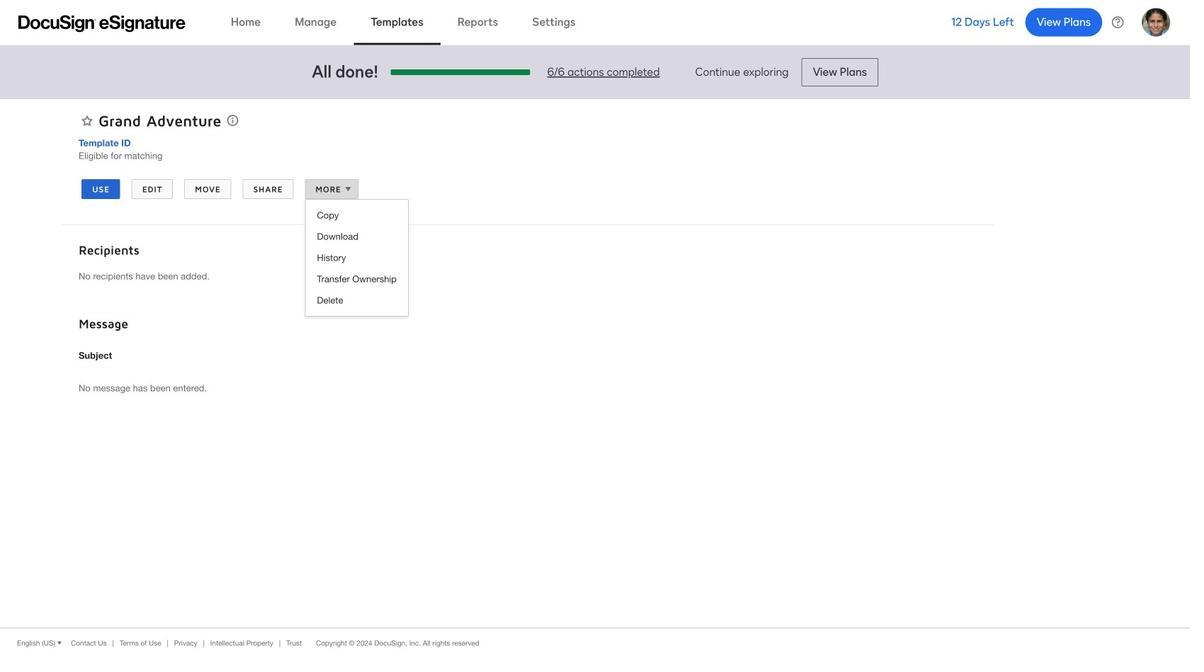 Task type: describe. For each thing, give the bounding box(es) containing it.
more info region
[[0, 628, 1191, 658]]



Task type: vqa. For each thing, say whether or not it's contained in the screenshot.
the Secondary Navigation Region
no



Task type: locate. For each thing, give the bounding box(es) containing it.
actions menu
[[306, 205, 408, 311]]

add grand adventure to favorites image
[[82, 115, 93, 127]]

your uploaded profile image image
[[1143, 8, 1171, 37]]

documents view region
[[994, 99, 1129, 628]]

docusign esignature image
[[18, 15, 186, 32]]



